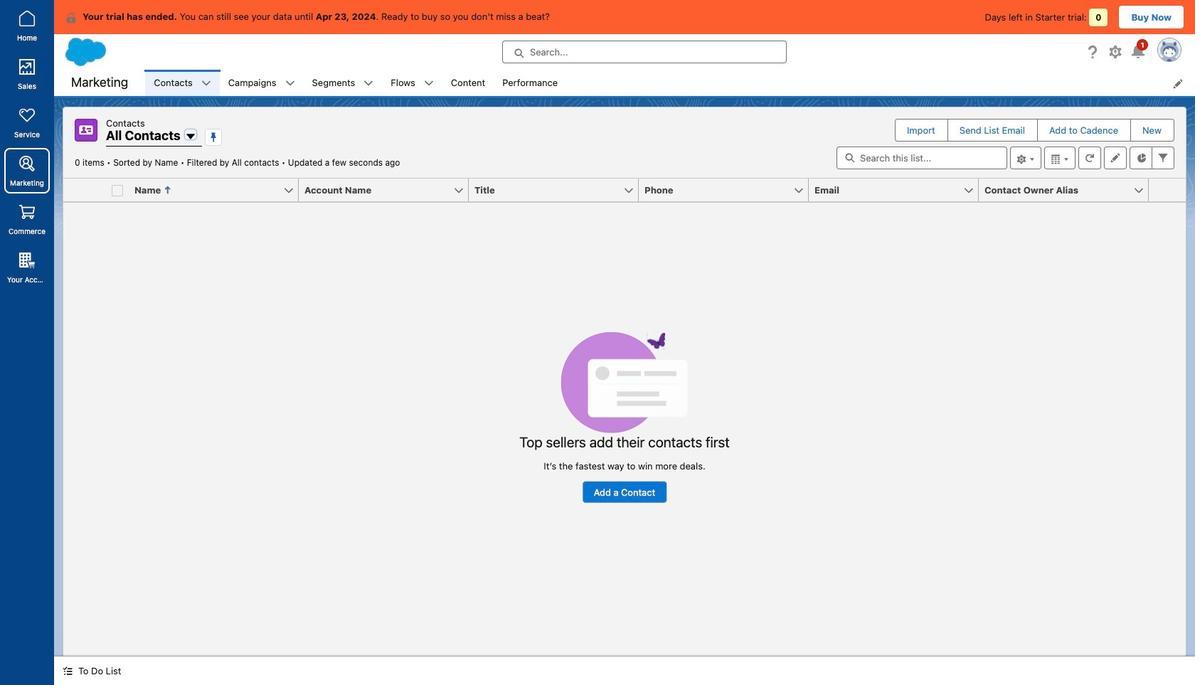 Task type: describe. For each thing, give the bounding box(es) containing it.
Search All Contacts list view. search field
[[837, 147, 1008, 169]]

item number element
[[63, 179, 106, 202]]

action element
[[1149, 179, 1186, 202]]

0 horizontal spatial text default image
[[63, 666, 73, 676]]

contact owner alias element
[[979, 179, 1158, 202]]

title element
[[469, 179, 648, 202]]

3 list item from the left
[[304, 70, 382, 96]]

account name element
[[299, 179, 478, 202]]

action image
[[1149, 179, 1186, 201]]

cell inside all contacts|contacts|list view element
[[106, 179, 129, 202]]

1 list item from the left
[[145, 70, 220, 96]]

4 list item from the left
[[382, 70, 443, 96]]

2 list item from the left
[[220, 70, 304, 96]]

1 horizontal spatial text default image
[[201, 79, 211, 88]]

item number image
[[63, 179, 106, 201]]



Task type: locate. For each thing, give the bounding box(es) containing it.
cell
[[106, 179, 129, 202]]

text default image
[[201, 79, 211, 88], [63, 666, 73, 676]]

text default image
[[65, 12, 77, 23], [285, 79, 295, 88], [364, 79, 374, 88], [424, 79, 434, 88]]

email element
[[809, 179, 988, 202]]

phone element
[[639, 179, 818, 202]]

all contacts status
[[75, 157, 288, 168]]

1 vertical spatial text default image
[[63, 666, 73, 676]]

name element
[[129, 179, 307, 202]]

all contacts|contacts|list view element
[[63, 107, 1187, 657]]

0 vertical spatial text default image
[[201, 79, 211, 88]]

list
[[145, 70, 1196, 96]]

list item
[[145, 70, 220, 96], [220, 70, 304, 96], [304, 70, 382, 96], [382, 70, 443, 96]]

status
[[520, 332, 730, 503]]



Task type: vqa. For each thing, say whether or not it's contained in the screenshot.
ALL OPEN CASES|CASES|LIST VIEW element
no



